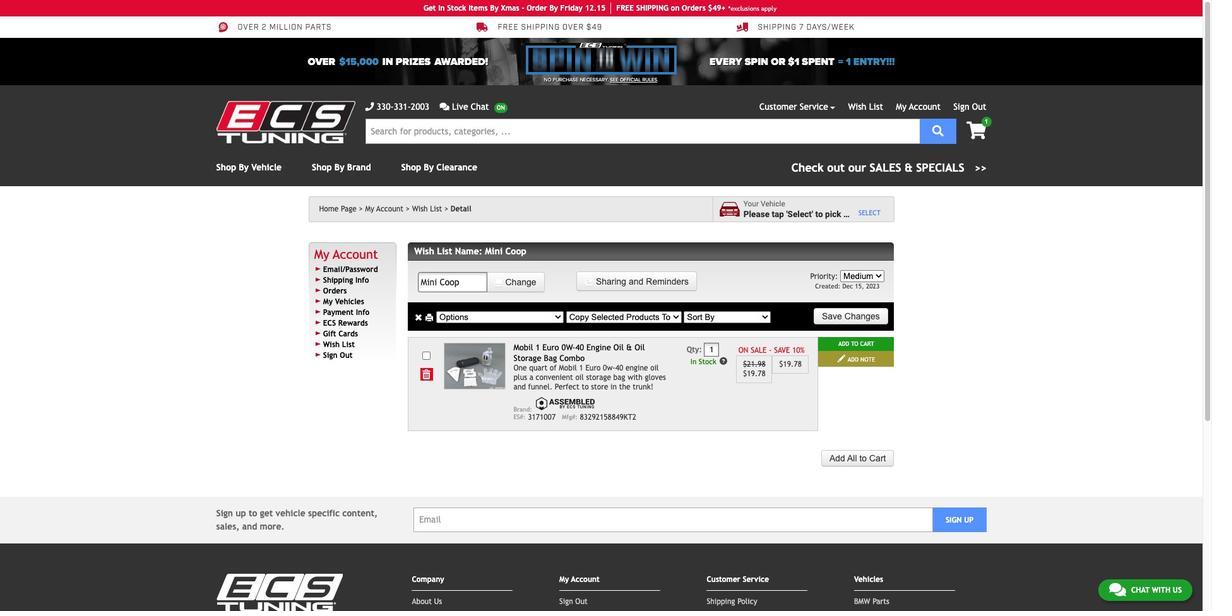 Task type: locate. For each thing, give the bounding box(es) containing it.
sign for bottom sign out 'link'
[[560, 597, 573, 606]]

comments image left 'live'
[[440, 102, 450, 111]]

0 vertical spatial customer
[[760, 102, 797, 112]]

add all to cart
[[830, 453, 886, 463]]

0 horizontal spatial sign out link
[[323, 351, 353, 360]]

pick
[[826, 209, 842, 219]]

chat with us
[[1132, 586, 1182, 595]]

stock left the question sign icon
[[699, 357, 717, 366]]

1 vertical spatial over
[[308, 55, 336, 68]]

wish down gift
[[323, 340, 340, 349]]

sign out
[[954, 102, 987, 112], [560, 597, 588, 606]]

brand:
[[514, 406, 534, 413]]

oil right engine
[[614, 343, 624, 353]]

customer up the shipping policy
[[707, 575, 741, 584]]

& inside 'mobil 1 euro 0w-40 engine oil & oil storage bag combo one quart of mobil 1 euro 0w-40 engine oil plus a convenient oil storage bag with gloves and funnel. perfect to store in the trunk!'
[[627, 343, 633, 353]]

and right sharing on the top of the page
[[629, 277, 644, 287]]

euro up bag
[[543, 343, 559, 353]]

0 horizontal spatial over
[[238, 23, 259, 32]]

0 vertical spatial stock
[[447, 4, 467, 13]]

0 horizontal spatial customer
[[707, 575, 741, 584]]

list inside my account email/password shipping info orders my vehicles payment info ecs rewards gift cards wish list sign out
[[342, 340, 355, 349]]

phone image
[[365, 102, 374, 111]]

cart right "to"
[[861, 341, 875, 348]]

sign out link
[[954, 102, 987, 112], [323, 351, 353, 360], [560, 597, 588, 606]]

customer service down "$1"
[[760, 102, 829, 112]]

2 shop from the left
[[312, 162, 332, 172]]

0 vertical spatial vehicles
[[335, 297, 364, 306]]

on
[[671, 4, 680, 13]]

white image inside change button
[[494, 278, 503, 287]]

0 vertical spatial orders
[[682, 4, 706, 13]]

2 vertical spatial out
[[576, 597, 588, 606]]

my account link up "search" image
[[896, 102, 941, 112]]

service
[[800, 102, 829, 112], [743, 575, 769, 584]]

up inside button
[[965, 516, 974, 525]]

vehicles up bmw parts at the bottom
[[855, 575, 884, 584]]

a right pick
[[844, 209, 849, 219]]

vehicles
[[335, 297, 364, 306], [855, 575, 884, 584]]

& up the "engine" at right bottom
[[627, 343, 633, 353]]

0 horizontal spatial up
[[236, 508, 246, 518]]

1 vertical spatial my account
[[365, 205, 404, 214]]

0 horizontal spatial comments image
[[440, 102, 450, 111]]

0 vertical spatial cart
[[861, 341, 875, 348]]

1 oil from the left
[[614, 343, 624, 353]]

1 vertical spatial vehicles
[[855, 575, 884, 584]]

0 vertical spatial mobil
[[514, 343, 533, 353]]

shop for shop by brand
[[312, 162, 332, 172]]

es#:
[[514, 414, 526, 421]]

dec
[[843, 283, 854, 290]]

engine
[[587, 343, 611, 353]]

stock left items
[[447, 4, 467, 13]]

and right 'sales,'
[[242, 521, 257, 532]]

add for add to cart
[[839, 341, 850, 348]]

add left "to"
[[839, 341, 850, 348]]

euro
[[543, 343, 559, 353], [586, 364, 601, 373]]

vehicle up the more.
[[276, 508, 306, 518]]

list down entry!!!
[[870, 102, 884, 112]]

white image inside sharing and reminders button
[[585, 278, 594, 287]]

your
[[744, 200, 759, 209]]

customer service up the shipping policy
[[707, 575, 769, 584]]

list left name:
[[437, 246, 453, 256]]

2 ecs tuning image from the top
[[216, 574, 343, 611]]

a inside 'mobil 1 euro 0w-40 engine oil & oil storage bag combo one quart of mobil 1 euro 0w-40 engine oil plus a convenient oil storage bag with gloves and funnel. perfect to store in the trunk!'
[[530, 373, 534, 382]]

page
[[341, 205, 357, 214]]

mobil up storage
[[514, 343, 533, 353]]

sign inside sign up button
[[946, 516, 962, 525]]

order
[[527, 4, 548, 13]]

40 up the bag
[[616, 364, 624, 373]]

0 horizontal spatial sign out
[[560, 597, 588, 606]]

1 horizontal spatial service
[[800, 102, 829, 112]]

in left prizes
[[383, 55, 393, 68]]

over $15,000 in prizes
[[308, 55, 431, 68]]

oil up the "engine" at right bottom
[[635, 343, 645, 353]]

*exclusions apply link
[[729, 3, 777, 13]]

0 horizontal spatial wish list
[[412, 205, 442, 214]]

cart inside button
[[870, 453, 886, 463]]

$21.98
[[743, 360, 766, 369]]

1 horizontal spatial a
[[844, 209, 849, 219]]

$19.78 down save 10%
[[780, 360, 802, 369]]

sign up button
[[933, 508, 987, 533]]

1 horizontal spatial shop
[[312, 162, 332, 172]]

in down qty:
[[691, 357, 697, 366]]

customer down or
[[760, 102, 797, 112]]

sign inside sign up to get vehicle specific content, sales, and more.
[[216, 508, 233, 518]]

$19.78 down $21.98
[[743, 370, 766, 378]]

list
[[870, 102, 884, 112], [430, 205, 442, 214], [437, 246, 453, 256], [342, 340, 355, 349]]

1 shop from the left
[[216, 162, 236, 172]]

wish list link down gift cards link
[[323, 340, 355, 349]]

add right white icon
[[848, 357, 859, 364]]

funnel.
[[528, 383, 553, 392]]

1 horizontal spatial wish list link
[[412, 205, 449, 214]]

to inside 'mobil 1 euro 0w-40 engine oil & oil storage bag combo one quart of mobil 1 euro 0w-40 engine oil plus a convenient oil storage bag with gloves and funnel. perfect to store in the trunk!'
[[582, 383, 589, 392]]

1 vertical spatial mobil
[[559, 364, 577, 373]]

shop by clearance
[[401, 162, 478, 172]]

0 horizontal spatial in
[[383, 55, 393, 68]]

1 up storage
[[536, 343, 540, 353]]

or
[[771, 55, 786, 68]]

0 vertical spatial sign out link
[[954, 102, 987, 112]]

wish list link left detail
[[412, 205, 449, 214]]

live
[[452, 102, 468, 112]]

orders right on
[[682, 4, 706, 13]]

out for right sign out 'link'
[[973, 102, 987, 112]]

1 horizontal spatial and
[[514, 383, 526, 392]]

1 horizontal spatial over
[[308, 55, 336, 68]]

1 vertical spatial vehicle
[[761, 200, 786, 209]]

$1
[[789, 55, 800, 68]]

bmw
[[855, 597, 871, 606]]

wish list link down entry!!!
[[849, 102, 884, 112]]

0 horizontal spatial service
[[743, 575, 769, 584]]

mini
[[485, 246, 503, 256]]

shipping policy link
[[707, 597, 758, 606]]

wish left detail
[[412, 205, 428, 214]]

email/password link
[[323, 265, 378, 274]]

1 vertical spatial customer
[[707, 575, 741, 584]]

2 white image from the left
[[494, 278, 503, 287]]

up for sign up to get vehicle specific content, sales, and more.
[[236, 508, 246, 518]]

0 vertical spatial add
[[839, 341, 850, 348]]

purchase
[[553, 77, 579, 83]]

of
[[550, 364, 557, 373]]

1 white image from the left
[[585, 278, 594, 287]]

search image
[[933, 125, 944, 136]]

0 horizontal spatial mobil
[[514, 343, 533, 353]]

0 vertical spatial ecs tuning image
[[216, 101, 355, 143]]

es#: 3171007 mfg#: 83292158849kt2
[[514, 413, 637, 422]]

info down email/password link
[[356, 276, 369, 285]]

1 vertical spatial comments image
[[1110, 582, 1127, 598]]

oil up "perfect"
[[576, 373, 584, 382]]

and inside button
[[629, 277, 644, 287]]

perfect
[[555, 383, 580, 392]]

1 horizontal spatial sign out link
[[560, 597, 588, 606]]

None text field
[[418, 272, 487, 292]]

a right plus
[[530, 373, 534, 382]]

0 horizontal spatial 40
[[576, 343, 584, 353]]

330-331-2003 link
[[365, 100, 430, 114]]

shipping left policy
[[707, 597, 736, 606]]

mobil down combo
[[559, 364, 577, 373]]

1 vertical spatial service
[[743, 575, 769, 584]]

my account link
[[896, 102, 941, 112], [365, 205, 410, 214], [314, 247, 378, 261]]

add note link
[[819, 352, 895, 367]]

1 horizontal spatial stock
[[699, 357, 717, 366]]

to left pick
[[816, 209, 823, 219]]

add left all
[[830, 453, 846, 463]]

wish list for the middle wish list link
[[412, 205, 442, 214]]

1 horizontal spatial up
[[965, 516, 974, 525]]

ping
[[652, 4, 669, 13]]

1 horizontal spatial oil
[[635, 343, 645, 353]]

0 vertical spatial over
[[238, 23, 259, 32]]

wish list down entry!!!
[[849, 102, 884, 112]]

to left get
[[249, 508, 257, 518]]

and down plus
[[514, 383, 526, 392]]

1 vertical spatial sign out
[[560, 597, 588, 606]]

with
[[628, 373, 643, 382], [1153, 586, 1171, 595]]

&
[[905, 161, 913, 174], [627, 343, 633, 353]]

1 horizontal spatial sign out
[[954, 102, 987, 112]]

comments image
[[440, 102, 450, 111], [1110, 582, 1127, 598]]

None text field
[[705, 343, 720, 357]]

1 horizontal spatial in
[[691, 357, 697, 366]]

bag
[[614, 373, 626, 382]]

1 ecs tuning image from the top
[[216, 101, 355, 143]]

add inside button
[[830, 453, 846, 463]]

in down the bag
[[611, 383, 617, 392]]

more.
[[260, 521, 285, 532]]

None checkbox
[[423, 352, 431, 360]]

1 vertical spatial &
[[627, 343, 633, 353]]

to left store
[[582, 383, 589, 392]]

in right get
[[438, 4, 445, 13]]

bag
[[544, 353, 557, 363]]

2 horizontal spatial and
[[629, 277, 644, 287]]

0 vertical spatial wish list
[[849, 102, 884, 112]]

service up policy
[[743, 575, 769, 584]]

3 shop from the left
[[401, 162, 421, 172]]

out
[[973, 102, 987, 112], [340, 351, 353, 360], [576, 597, 588, 606]]

customer service
[[760, 102, 829, 112], [707, 575, 769, 584]]

combo
[[560, 353, 585, 363]]

orders up my vehicles link
[[323, 287, 347, 295]]

0 horizontal spatial &
[[627, 343, 633, 353]]

1 vertical spatial add
[[848, 357, 859, 364]]

my account link right page
[[365, 205, 410, 214]]

assembled by ecs - corporate logo image
[[534, 396, 598, 412]]

about us link
[[412, 597, 442, 606]]

vehicle inside your vehicle please tap 'select' to pick a vehicle
[[851, 209, 878, 219]]

0 vertical spatial my account link
[[896, 102, 941, 112]]

store
[[591, 383, 609, 392]]

40 up combo
[[576, 343, 584, 353]]

2 vertical spatial add
[[830, 453, 846, 463]]

white image
[[585, 278, 594, 287], [494, 278, 503, 287]]

1 horizontal spatial shipping
[[707, 597, 736, 606]]

shipping for shipping 7 days/week
[[758, 23, 797, 32]]

up for sign up
[[965, 516, 974, 525]]

2 vertical spatial and
[[242, 521, 257, 532]]

spent
[[802, 55, 835, 68]]

over left 2
[[238, 23, 259, 32]]

add to cart
[[839, 341, 875, 348]]

white image left sharing on the top of the page
[[585, 278, 594, 287]]

wish list left detail
[[412, 205, 442, 214]]

up inside sign up to get vehicle specific content, sales, and more.
[[236, 508, 246, 518]]

1 vertical spatial and
[[514, 383, 526, 392]]

policy
[[738, 597, 758, 606]]

rewards
[[338, 319, 368, 328]]

cart right all
[[870, 453, 886, 463]]

list down the cards on the left of the page
[[342, 340, 355, 349]]

0 vertical spatial info
[[356, 276, 369, 285]]

customer
[[760, 102, 797, 112], [707, 575, 741, 584]]

0w-
[[562, 343, 576, 353]]

0 horizontal spatial out
[[340, 351, 353, 360]]

apply
[[762, 5, 777, 12]]

save
[[774, 346, 790, 355]]

0 vertical spatial comments image
[[440, 102, 450, 111]]

2 horizontal spatial my account
[[896, 102, 941, 112]]

white image down the mini
[[494, 278, 503, 287]]

shipping
[[521, 23, 560, 32]]

sign for sign up button on the right
[[946, 516, 962, 525]]

0 horizontal spatial $19.78
[[743, 370, 766, 378]]

add to cart link
[[819, 338, 895, 352]]

0 vertical spatial and
[[629, 277, 644, 287]]

0 vertical spatial &
[[905, 161, 913, 174]]

& right sales
[[905, 161, 913, 174]]

vehicle inside sign up to get vehicle specific content, sales, and more.
[[276, 508, 306, 518]]

free
[[498, 23, 519, 32]]

comments image left chat with us
[[1110, 582, 1127, 598]]

service down spent
[[800, 102, 829, 112]]

0 horizontal spatial chat
[[471, 102, 489, 112]]

over down parts
[[308, 55, 336, 68]]

0 horizontal spatial and
[[242, 521, 257, 532]]

wish inside my account email/password shipping info orders my vehicles payment info ecs rewards gift cards wish list sign out
[[323, 340, 340, 349]]

0 horizontal spatial euro
[[543, 343, 559, 353]]

comments image inside chat with us link
[[1110, 582, 1127, 598]]

0 vertical spatial shipping
[[758, 23, 797, 32]]

1 vertical spatial $19.78
[[743, 370, 766, 378]]

xmas
[[501, 4, 520, 13]]

1 vertical spatial out
[[340, 351, 353, 360]]

created:
[[816, 283, 841, 290]]

1 vertical spatial orders
[[323, 287, 347, 295]]

cards
[[339, 330, 358, 338]]

delete this list image
[[414, 314, 423, 322]]

1 horizontal spatial &
[[905, 161, 913, 174]]

0 horizontal spatial vehicles
[[335, 297, 364, 306]]

shop by vehicle
[[216, 162, 282, 172]]

shipping up orders link
[[323, 276, 353, 285]]

shop for shop by clearance
[[401, 162, 421, 172]]

0 vertical spatial oil
[[651, 364, 659, 373]]

shipping policy
[[707, 597, 758, 606]]

euro up storage
[[586, 364, 601, 373]]

million
[[269, 23, 303, 32]]

add
[[839, 341, 850, 348], [848, 357, 859, 364], [830, 453, 846, 463]]

1 horizontal spatial comments image
[[1110, 582, 1127, 598]]

2 vertical spatial shipping
[[707, 597, 736, 606]]

1 horizontal spatial orders
[[682, 4, 706, 13]]

white image for change
[[494, 278, 503, 287]]

to inside button
[[860, 453, 867, 463]]

to right all
[[860, 453, 867, 463]]

vehicles up the payment info link
[[335, 297, 364, 306]]

shipping down apply
[[758, 23, 797, 32]]

my account link up the email/password
[[314, 247, 378, 261]]

vehicle
[[851, 209, 878, 219], [276, 508, 306, 518]]

list left detail
[[430, 205, 442, 214]]

2 vertical spatial my account link
[[314, 247, 378, 261]]

None submit
[[814, 308, 889, 325]]

ecs tuning image
[[216, 101, 355, 143], [216, 574, 343, 611]]

1 vertical spatial wish list
[[412, 205, 442, 214]]

0 vertical spatial with
[[628, 373, 643, 382]]

2 horizontal spatial shop
[[401, 162, 421, 172]]

vehicle right pick
[[851, 209, 878, 219]]

0 horizontal spatial us
[[434, 597, 442, 606]]

1 horizontal spatial with
[[1153, 586, 1171, 595]]

2 vertical spatial wish list link
[[323, 340, 355, 349]]

get in stock items by xmas - order by friday 12.15
[[424, 4, 606, 13]]

chat
[[471, 102, 489, 112], [1132, 586, 1150, 595]]

1 horizontal spatial mobil
[[559, 364, 577, 373]]

0 vertical spatial wish list link
[[849, 102, 884, 112]]

1 vertical spatial 40
[[616, 364, 624, 373]]

shop by brand
[[312, 162, 371, 172]]

trunk!
[[633, 383, 654, 392]]

0 horizontal spatial vehicle
[[276, 508, 306, 518]]

entry!!!
[[854, 55, 895, 68]]

es#3171007 - 83292158849kt2 - mobil 1 euro 0w-40 engine oil & oil storage bag combo - one quart of mobil 1 euro 0w-40 engine oil plus a convenient oil storage bag with gloves and funnel. perfect to store in the trunk! - assembled by ecs - mini image
[[444, 343, 506, 390]]

payment info link
[[323, 308, 370, 317]]

oil up gloves
[[651, 364, 659, 373]]

1 vertical spatial chat
[[1132, 586, 1150, 595]]

1 vertical spatial euro
[[586, 364, 601, 373]]

my account link for wish list
[[365, 205, 410, 214]]

2 horizontal spatial shipping
[[758, 23, 797, 32]]

*exclusions
[[729, 5, 760, 12]]

my account for page
[[365, 205, 404, 214]]

info up the rewards
[[356, 308, 370, 317]]

comments image inside live chat link
[[440, 102, 450, 111]]

0 horizontal spatial oil
[[614, 343, 624, 353]]

my
[[896, 102, 907, 112], [365, 205, 375, 214], [314, 247, 330, 261], [323, 297, 333, 306], [560, 575, 569, 584]]

free
[[617, 4, 634, 13]]



Task type: vqa. For each thing, say whether or not it's contained in the screenshot.
My Account link corresponding to Wish List
yes



Task type: describe. For each thing, give the bounding box(es) containing it.
$21.98 $19.78
[[743, 360, 766, 378]]

shipping inside my account email/password shipping info orders my vehicles payment info ecs rewards gift cards wish list sign out
[[323, 276, 353, 285]]

ship
[[637, 4, 652, 13]]

white image
[[838, 355, 847, 364]]

and inside 'mobil 1 euro 0w-40 engine oil & oil storage bag combo one quart of mobil 1 euro 0w-40 engine oil plus a convenient oil storage bag with gloves and funnel. perfect to store in the trunk!'
[[514, 383, 526, 392]]

2003
[[411, 102, 430, 112]]

1 vertical spatial with
[[1153, 586, 1171, 595]]

0 vertical spatial sign out
[[954, 102, 987, 112]]

every spin or $1 spent = 1 entry!!!
[[710, 55, 895, 68]]

note
[[861, 357, 876, 364]]

1 link
[[957, 117, 992, 141]]

1 vertical spatial wish list link
[[412, 205, 449, 214]]

customer inside the customer service popup button
[[760, 102, 797, 112]]

payment
[[323, 308, 354, 317]]

12.15
[[585, 4, 606, 13]]

sharing and reminders button
[[577, 272, 697, 291]]

home page link
[[319, 205, 363, 214]]

save 10%
[[774, 346, 805, 355]]

to inside your vehicle please tap 'select' to pick a vehicle
[[816, 209, 823, 219]]

2 horizontal spatial sign out link
[[954, 102, 987, 112]]

on
[[739, 346, 749, 355]]

0 vertical spatial in
[[383, 55, 393, 68]]

out for bottom sign out 'link'
[[576, 597, 588, 606]]

wish list for wish list link to the top
[[849, 102, 884, 112]]

1 vertical spatial us
[[434, 597, 442, 606]]

330-
[[377, 102, 394, 112]]

account inside my account email/password shipping info orders my vehicles payment info ecs rewards gift cards wish list sign out
[[333, 247, 378, 261]]

shipping info link
[[323, 276, 369, 285]]

shop by brand link
[[312, 162, 371, 172]]

one
[[514, 364, 527, 373]]

gift
[[323, 330, 336, 338]]

orders inside my account email/password shipping info orders my vehicles payment info ecs rewards gift cards wish list sign out
[[323, 287, 347, 295]]

over
[[563, 23, 584, 32]]

2023
[[867, 283, 880, 290]]

necessary.
[[580, 77, 609, 83]]

wish list name: mini coop
[[414, 246, 527, 256]]

ecs tuning 'spin to win' contest logo image
[[526, 43, 677, 75]]

about us
[[412, 597, 442, 606]]

mfg#:
[[562, 414, 578, 421]]

sign up
[[946, 516, 974, 525]]

days/week
[[807, 23, 855, 32]]

sign inside my account email/password shipping info orders my vehicles payment info ecs rewards gift cards wish list sign out
[[323, 351, 338, 360]]

reminders
[[646, 277, 689, 287]]

the
[[619, 383, 631, 392]]

convenient
[[536, 373, 573, 382]]

select link
[[859, 209, 881, 217]]

my vehicles link
[[323, 297, 364, 306]]

question sign image
[[719, 357, 728, 366]]

1 down combo
[[580, 364, 584, 373]]

Email email field
[[414, 508, 933, 533]]

wish left name:
[[414, 246, 435, 256]]

company
[[412, 575, 445, 584]]

shop by vehicle link
[[216, 162, 282, 172]]

friday
[[561, 4, 583, 13]]

customer service inside popup button
[[760, 102, 829, 112]]

to inside sign up to get vehicle specific content, sales, and more.
[[249, 508, 257, 518]]

1 horizontal spatial oil
[[651, 364, 659, 373]]

sales & specials link
[[792, 159, 987, 176]]

1 vertical spatial info
[[356, 308, 370, 317]]

no
[[544, 77, 552, 83]]

1 horizontal spatial 40
[[616, 364, 624, 373]]

priority:
[[811, 272, 841, 281]]

wish down entry!!!
[[849, 102, 867, 112]]

official
[[620, 77, 641, 83]]

vehicle inside your vehicle please tap 'select' to pick a vehicle
[[761, 200, 786, 209]]

sale
[[751, 346, 767, 355]]

1 right =
[[846, 55, 851, 68]]

0 vertical spatial chat
[[471, 102, 489, 112]]

email/password
[[323, 265, 378, 274]]

created: dec 15, 2023
[[816, 283, 880, 290]]

change button
[[486, 272, 545, 293]]

brand
[[347, 162, 371, 172]]

add all to cart button
[[822, 450, 895, 467]]

1 horizontal spatial my account
[[560, 575, 600, 584]]

0 vertical spatial 40
[[576, 343, 584, 353]]

ecs
[[323, 319, 336, 328]]

shipping 7 days/week
[[758, 23, 855, 32]]

gift cards link
[[323, 330, 358, 338]]

mobil 1 euro 0w-40 engine oil & oil storage bag combo link
[[514, 343, 645, 363]]

0 vertical spatial euro
[[543, 343, 559, 353]]

storage
[[586, 373, 611, 382]]

0 vertical spatial us
[[1173, 586, 1182, 595]]

0 vertical spatial vehicle
[[252, 162, 282, 172]]

live chat
[[452, 102, 489, 112]]

mobil 1 euro 0w-40 engine oil & oil storage bag combo one quart of mobil 1 euro 0w-40 engine oil plus a convenient oil storage bag with gloves and funnel. perfect to store in the trunk!
[[514, 343, 666, 392]]

shop for shop by vehicle
[[216, 162, 236, 172]]

1 horizontal spatial vehicles
[[855, 575, 884, 584]]

specific
[[308, 508, 340, 518]]

and inside sign up to get vehicle specific content, sales, and more.
[[242, 521, 257, 532]]

by for shop by clearance
[[424, 162, 434, 172]]

every
[[710, 55, 743, 68]]

over for over 2 million parts
[[238, 23, 259, 32]]

please
[[744, 209, 770, 219]]

0w-
[[603, 364, 616, 373]]

parts
[[305, 23, 332, 32]]

free ship ping on orders $49+ *exclusions apply
[[617, 4, 777, 13]]

home
[[319, 205, 339, 214]]

comments image for chat
[[1110, 582, 1127, 598]]

2 oil from the left
[[635, 343, 645, 353]]

1 vertical spatial customer service
[[707, 575, 769, 584]]

name:
[[455, 246, 483, 256]]

0 horizontal spatial oil
[[576, 373, 584, 382]]

comments image for live
[[440, 102, 450, 111]]

Search text field
[[365, 119, 920, 144]]

your vehicle please tap 'select' to pick a vehicle
[[744, 200, 878, 219]]

vehicles inside my account email/password shipping info orders my vehicles payment info ecs rewards gift cards wish list sign out
[[335, 297, 364, 306]]

add for add note
[[848, 357, 859, 364]]

shopping cart image
[[967, 122, 987, 140]]

my account email/password shipping info orders my vehicles payment info ecs rewards gift cards wish list sign out
[[314, 247, 378, 360]]

1 right "search" image
[[985, 118, 989, 125]]

no purchase necessary. see official rules .
[[544, 77, 659, 83]]

sign for right sign out 'link'
[[954, 102, 970, 112]]

specials
[[917, 161, 965, 174]]

my account for list
[[896, 102, 941, 112]]

orders link
[[323, 287, 347, 295]]

out inside my account email/password shipping info orders my vehicles payment info ecs rewards gift cards wish list sign out
[[340, 351, 353, 360]]

white image for sharing and reminders
[[585, 278, 594, 287]]

qty:
[[687, 346, 702, 354]]

to
[[852, 341, 859, 348]]

print this list image
[[425, 314, 434, 322]]

live chat link
[[440, 100, 508, 114]]

plus
[[514, 373, 527, 382]]

by for shop by vehicle
[[239, 162, 249, 172]]

shipping for shipping policy
[[707, 597, 736, 606]]

2 vertical spatial sign out link
[[560, 597, 588, 606]]

0 horizontal spatial wish list link
[[323, 340, 355, 349]]

sharing
[[596, 277, 627, 287]]

sign up to get vehicle specific content, sales, and more.
[[216, 508, 378, 532]]

15,
[[855, 283, 865, 290]]

a inside your vehicle please tap 'select' to pick a vehicle
[[844, 209, 849, 219]]

add for add all to cart
[[830, 453, 846, 463]]

content,
[[343, 508, 378, 518]]

service inside popup button
[[800, 102, 829, 112]]

2
[[262, 23, 267, 32]]

engine
[[626, 364, 648, 373]]

$49
[[587, 23, 603, 32]]

free shipping over $49
[[498, 23, 603, 32]]

change
[[503, 277, 537, 287]]

1 vertical spatial stock
[[699, 357, 717, 366]]

with inside 'mobil 1 euro 0w-40 engine oil & oil storage bag combo one quart of mobil 1 euro 0w-40 engine oil plus a convenient oil storage bag with gloves and funnel. perfect to store in the trunk!'
[[628, 373, 643, 382]]

get
[[424, 4, 436, 13]]

in inside 'mobil 1 euro 0w-40 engine oil & oil storage bag combo one quart of mobil 1 euro 0w-40 engine oil plus a convenient oil storage bag with gloves and funnel. perfect to store in the trunk!'
[[611, 383, 617, 392]]

0 vertical spatial in
[[438, 4, 445, 13]]

over for over $15,000 in prizes
[[308, 55, 336, 68]]

1 horizontal spatial $19.78
[[780, 360, 802, 369]]

my account link for sign out
[[896, 102, 941, 112]]

coop
[[506, 246, 527, 256]]

ecs rewards link
[[323, 319, 368, 328]]

by for shop by brand
[[335, 162, 345, 172]]

1 horizontal spatial euro
[[586, 364, 601, 373]]



